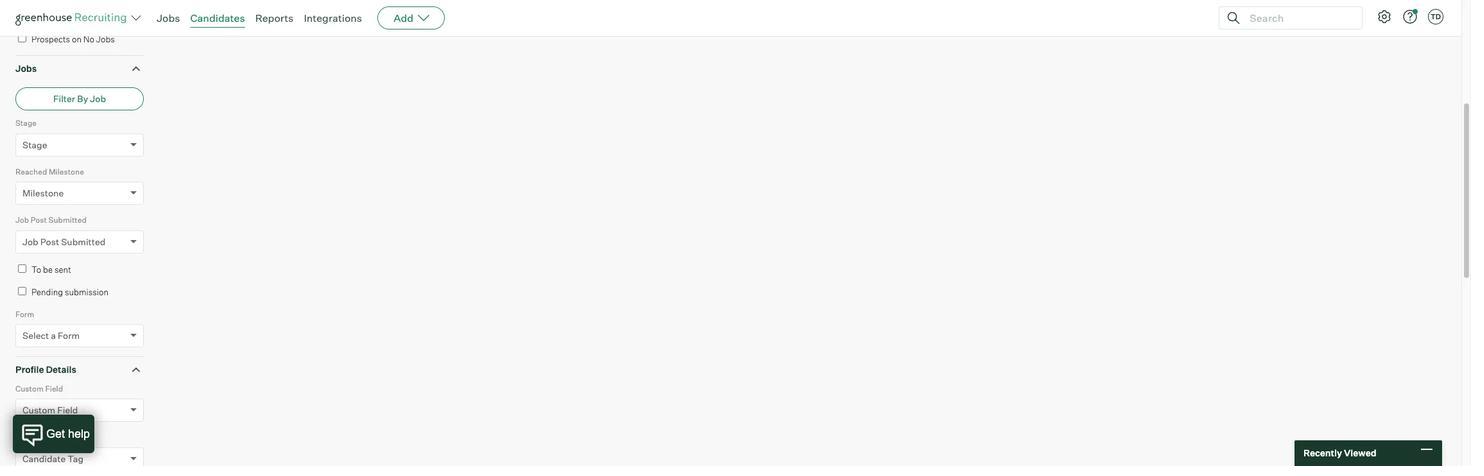 Task type: describe. For each thing, give the bounding box(es) containing it.
to be sent
[[31, 264, 71, 275]]

prospects on no jobs
[[31, 34, 115, 44]]

select
[[22, 330, 49, 341]]

1 vertical spatial post
[[40, 236, 59, 247]]

1 vertical spatial job
[[15, 215, 29, 225]]

job inside "button"
[[90, 93, 106, 104]]

1 vertical spatial milestone
[[22, 188, 64, 199]]

0 vertical spatial custom
[[15, 384, 44, 393]]

Prospects on No Jobs checkbox
[[18, 34, 26, 42]]

be
[[43, 264, 53, 275]]

2 vertical spatial jobs
[[15, 63, 37, 74]]

configure image
[[1377, 9, 1393, 24]]

select a form
[[22, 330, 80, 341]]

greenhouse recruiting image
[[15, 10, 131, 26]]

add
[[394, 12, 414, 24]]

custom field element
[[15, 382, 144, 431]]

viewed
[[1344, 448, 1377, 459]]

1 vertical spatial custom field
[[22, 405, 78, 416]]

migrated
[[64, 11, 99, 22]]

To be sent checkbox
[[18, 264, 26, 273]]

td button
[[1428, 9, 1444, 24]]

details
[[46, 364, 76, 375]]

profile
[[15, 364, 44, 375]]

to
[[31, 264, 41, 275]]

0 vertical spatial submitted
[[49, 215, 87, 225]]

1 vertical spatial tag
[[68, 453, 83, 464]]

pending
[[31, 287, 63, 297]]

exclude
[[31, 11, 62, 22]]

integrations
[[304, 12, 362, 24]]

td
[[1431, 12, 1441, 21]]

1 vertical spatial jobs
[[96, 34, 115, 44]]

stage element
[[15, 117, 144, 165]]

1 horizontal spatial form
[[58, 330, 80, 341]]

1 vertical spatial stage
[[22, 139, 47, 150]]

0 vertical spatial stage
[[15, 118, 37, 128]]

filter
[[53, 93, 75, 104]]

Search text field
[[1247, 9, 1351, 27]]

0 vertical spatial job post submitted
[[15, 215, 87, 225]]

0 vertical spatial tag
[[54, 432, 68, 442]]

reached milestone
[[15, 167, 84, 176]]

a
[[51, 330, 56, 341]]

no
[[83, 34, 94, 44]]



Task type: vqa. For each thing, say whether or not it's contained in the screenshot.
the User Filter
no



Task type: locate. For each thing, give the bounding box(es) containing it.
0 vertical spatial custom field
[[15, 384, 63, 393]]

on
[[72, 34, 82, 44]]

1 horizontal spatial jobs
[[96, 34, 115, 44]]

filter by job
[[53, 93, 106, 104]]

0 vertical spatial field
[[45, 384, 63, 393]]

1 vertical spatial candidate
[[22, 453, 66, 464]]

job post submitted element
[[15, 214, 144, 262]]

custom
[[15, 384, 44, 393], [22, 405, 55, 416]]

field
[[45, 384, 63, 393], [57, 405, 78, 416]]

td button
[[1426, 6, 1446, 27]]

Exclude migrated candidates checkbox
[[18, 11, 26, 20]]

reports link
[[255, 12, 294, 24]]

1 vertical spatial job post submitted
[[22, 236, 106, 247]]

jobs right no
[[96, 34, 115, 44]]

candidates
[[100, 11, 143, 22]]

jobs down prospects on no jobs "option"
[[15, 63, 37, 74]]

recently viewed
[[1304, 448, 1377, 459]]

0 vertical spatial candidate tag
[[15, 432, 68, 442]]

candidate tag
[[15, 432, 68, 442], [22, 453, 83, 464]]

milestone
[[49, 167, 84, 176], [22, 188, 64, 199]]

1 vertical spatial custom
[[22, 405, 55, 416]]

post down reached
[[31, 215, 47, 225]]

0 horizontal spatial form
[[15, 309, 34, 319]]

2 vertical spatial job
[[22, 236, 38, 247]]

filter by job button
[[15, 87, 144, 111]]

add button
[[378, 6, 445, 30]]

form right the a at the left
[[58, 330, 80, 341]]

integrations link
[[304, 12, 362, 24]]

candidates
[[190, 12, 245, 24]]

1 vertical spatial field
[[57, 405, 78, 416]]

sent
[[55, 264, 71, 275]]

job
[[90, 93, 106, 104], [15, 215, 29, 225], [22, 236, 38, 247]]

by
[[77, 93, 88, 104]]

jobs right candidates
[[157, 12, 180, 24]]

form
[[15, 309, 34, 319], [58, 330, 80, 341]]

0 vertical spatial post
[[31, 215, 47, 225]]

pending submission
[[31, 287, 109, 297]]

milestone down reached milestone
[[22, 188, 64, 199]]

candidate tag element
[[15, 431, 144, 466]]

job post submitted down reached milestone element
[[15, 215, 87, 225]]

field up candidate tag 'element'
[[57, 405, 78, 416]]

tag
[[54, 432, 68, 442], [68, 453, 83, 464]]

field down 'details'
[[45, 384, 63, 393]]

1 vertical spatial candidate tag
[[22, 453, 83, 464]]

Pending submission checkbox
[[18, 287, 26, 295]]

candidate
[[15, 432, 52, 442], [22, 453, 66, 464]]

0 vertical spatial jobs
[[157, 12, 180, 24]]

0 horizontal spatial jobs
[[15, 63, 37, 74]]

0 vertical spatial milestone
[[49, 167, 84, 176]]

jobs link
[[157, 12, 180, 24]]

stage
[[15, 118, 37, 128], [22, 139, 47, 150]]

candidates link
[[190, 12, 245, 24]]

reached milestone element
[[15, 165, 144, 214]]

submitted down reached milestone element
[[49, 215, 87, 225]]

form down pending submission option at the bottom left
[[15, 309, 34, 319]]

1 vertical spatial submitted
[[61, 236, 106, 247]]

1 vertical spatial form
[[58, 330, 80, 341]]

2 horizontal spatial jobs
[[157, 12, 180, 24]]

custom down 'profile'
[[15, 384, 44, 393]]

submission
[[65, 287, 109, 297]]

job post submitted up sent
[[22, 236, 106, 247]]

submitted
[[49, 215, 87, 225], [61, 236, 106, 247]]

reached
[[15, 167, 47, 176]]

post
[[31, 215, 47, 225], [40, 236, 59, 247]]

0 vertical spatial job
[[90, 93, 106, 104]]

exclude migrated candidates
[[31, 11, 143, 22]]

form element
[[15, 308, 144, 356]]

post up "to be sent"
[[40, 236, 59, 247]]

job post submitted
[[15, 215, 87, 225], [22, 236, 106, 247]]

submitted up sent
[[61, 236, 106, 247]]

recently
[[1304, 448, 1342, 459]]

custom down profile details
[[22, 405, 55, 416]]

reports
[[255, 12, 294, 24]]

profile details
[[15, 364, 76, 375]]

0 vertical spatial form
[[15, 309, 34, 319]]

0 vertical spatial candidate
[[15, 432, 52, 442]]

custom field
[[15, 384, 63, 393], [22, 405, 78, 416]]

milestone down stage element at left
[[49, 167, 84, 176]]

prospects
[[31, 34, 70, 44]]

jobs
[[157, 12, 180, 24], [96, 34, 115, 44], [15, 63, 37, 74]]



